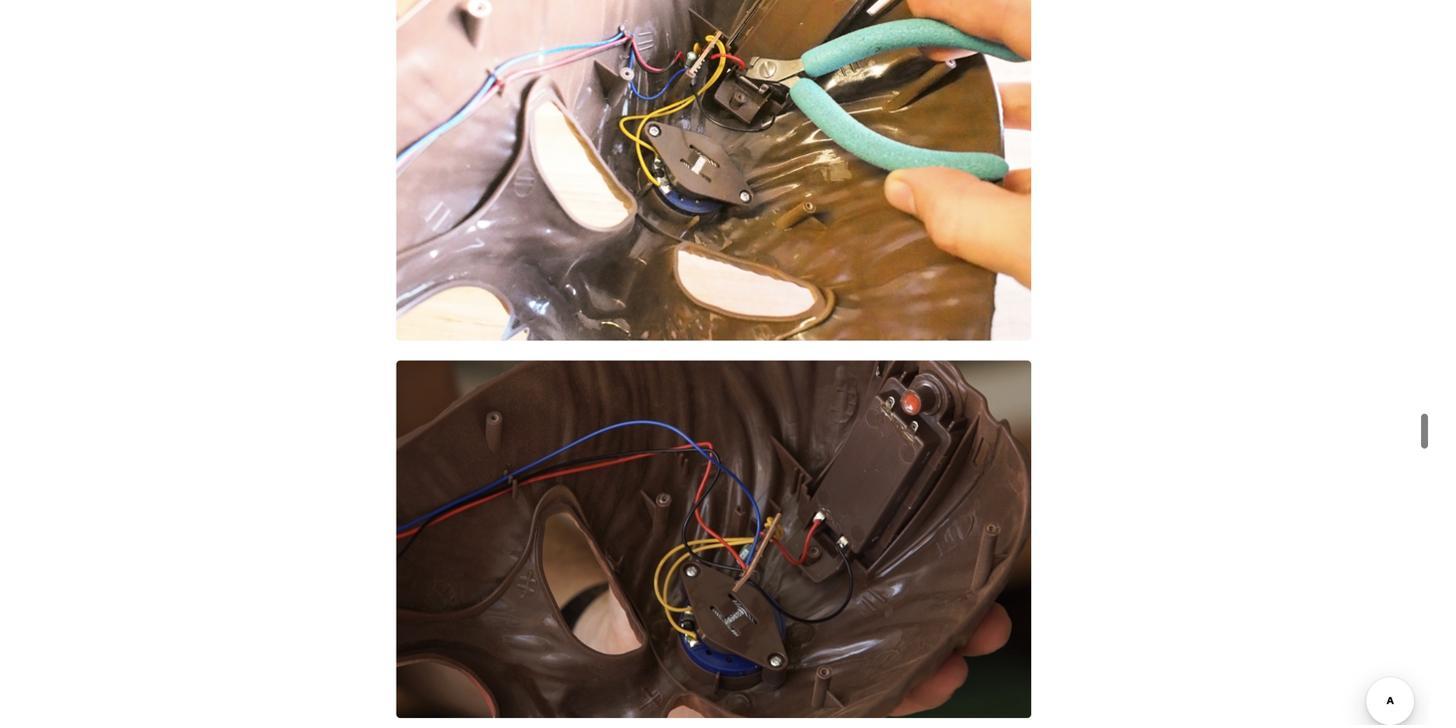 Task type: describe. For each thing, give the bounding box(es) containing it.
hacks_afchewcomp_v001_4767.jpg image
[[396, 360, 1032, 718]]



Task type: vqa. For each thing, say whether or not it's contained in the screenshot.
the hacks_afChewComp_v001_4767.jpg Image
yes



Task type: locate. For each thing, give the bounding box(es) containing it.
hacks_p6130301.jpg image
[[396, 0, 1032, 341]]



